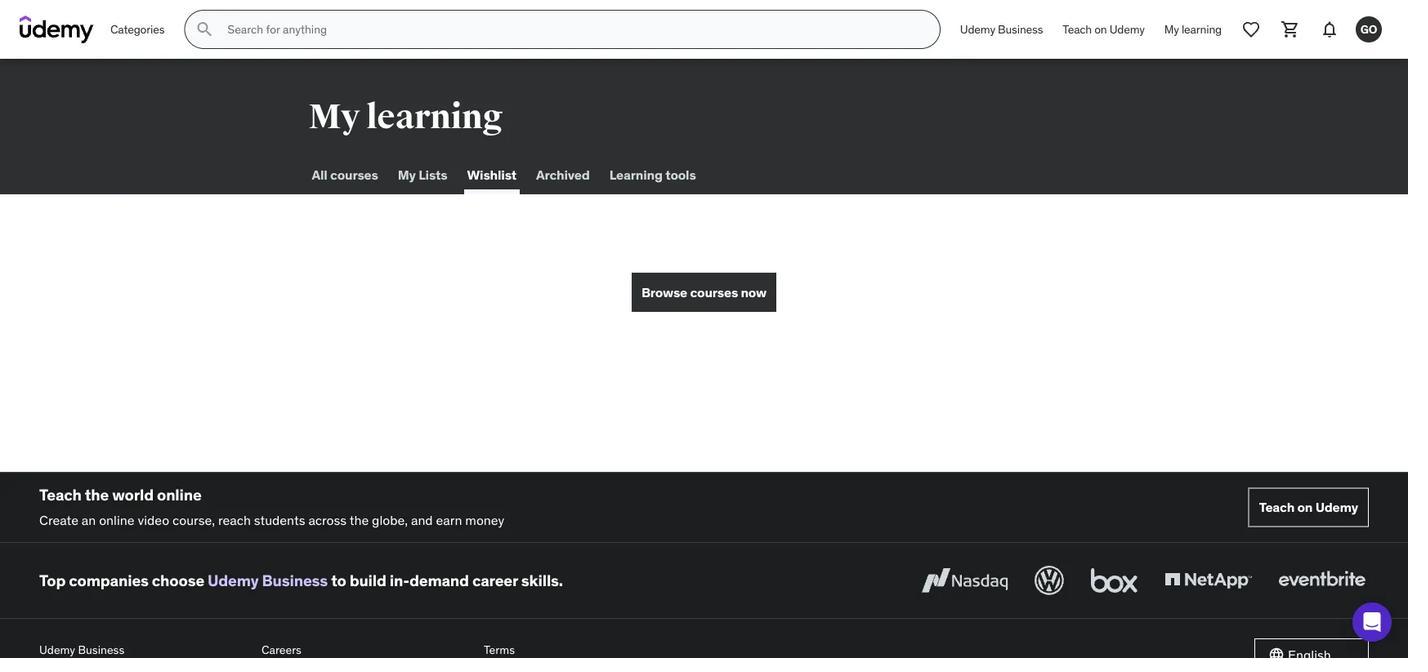 Task type: describe. For each thing, give the bounding box(es) containing it.
an
[[82, 512, 96, 529]]

1 vertical spatial udemy business link
[[208, 571, 328, 591]]

learning
[[610, 166, 663, 183]]

on for the topmost teach on udemy link
[[1095, 22, 1107, 37]]

all
[[312, 166, 328, 183]]

0 horizontal spatial my
[[309, 96, 360, 138]]

build
[[350, 571, 386, 591]]

skills.
[[521, 571, 563, 591]]

wishlist link
[[464, 155, 520, 195]]

teach for the topmost teach on udemy link
[[1063, 22, 1092, 37]]

on for teach on udemy link to the bottom
[[1298, 499, 1313, 516]]

my for my lists link at the left of page
[[398, 166, 416, 183]]

globe,
[[372, 512, 408, 529]]

to
[[331, 571, 346, 591]]

earn
[[436, 512, 462, 529]]

box image
[[1087, 563, 1142, 599]]

now
[[741, 284, 767, 301]]

eventbrite image
[[1275, 563, 1369, 599]]

categories
[[110, 22, 165, 37]]

lists
[[419, 166, 447, 183]]

terms
[[484, 643, 515, 658]]

my lists link
[[395, 155, 451, 195]]

browse
[[642, 284, 687, 301]]

courses for all
[[330, 166, 378, 183]]

1 vertical spatial udemy business
[[39, 643, 124, 658]]

browse courses now link
[[632, 273, 777, 312]]

careers
[[262, 643, 302, 658]]

2 vertical spatial udemy business link
[[39, 639, 248, 659]]

terms link
[[484, 639, 693, 659]]

choose
[[152, 571, 204, 591]]

0 vertical spatial udemy business link
[[950, 10, 1053, 49]]

0 horizontal spatial online
[[99, 512, 135, 529]]

go
[[1361, 22, 1377, 36]]

netapp image
[[1161, 563, 1255, 599]]

all courses link
[[309, 155, 382, 195]]

categories button
[[101, 10, 174, 49]]

reach
[[218, 512, 251, 529]]

my for my learning link
[[1165, 22, 1179, 37]]

notifications image
[[1320, 20, 1340, 39]]

udemy image
[[20, 16, 94, 43]]

archived link
[[533, 155, 593, 195]]

Search for anything text field
[[224, 16, 920, 43]]

my learning link
[[1155, 10, 1232, 49]]

shopping cart with 0 items image
[[1281, 20, 1300, 39]]

students
[[254, 512, 305, 529]]

go link
[[1349, 10, 1389, 49]]

teach the world online create an online video course, reach students across the globe, and earn money
[[39, 486, 504, 529]]

0 vertical spatial business
[[998, 22, 1043, 37]]

1 horizontal spatial learning
[[1182, 22, 1222, 37]]

browse courses now
[[642, 284, 767, 301]]

teach on udemy for the topmost teach on udemy link
[[1063, 22, 1145, 37]]

course,
[[172, 512, 215, 529]]

1 horizontal spatial my learning
[[1165, 22, 1222, 37]]

all courses
[[312, 166, 378, 183]]

submit search image
[[195, 20, 214, 39]]

wishlist
[[467, 166, 517, 183]]

1 horizontal spatial business
[[262, 571, 328, 591]]

demand
[[409, 571, 469, 591]]

tools
[[666, 166, 696, 183]]

nasdaq image
[[918, 563, 1012, 599]]

money
[[465, 512, 504, 529]]



Task type: vqa. For each thing, say whether or not it's contained in the screenshot.
c# LINK
no



Task type: locate. For each thing, give the bounding box(es) containing it.
my left lists
[[398, 166, 416, 183]]

1 horizontal spatial teach on udemy
[[1259, 499, 1358, 516]]

my up all courses on the top of the page
[[309, 96, 360, 138]]

in-
[[390, 571, 409, 591]]

1 horizontal spatial the
[[350, 512, 369, 529]]

my learning
[[1165, 22, 1222, 37], [309, 96, 503, 138]]

1 vertical spatial the
[[350, 512, 369, 529]]

the up an
[[85, 486, 109, 505]]

0 horizontal spatial business
[[78, 643, 124, 658]]

1 vertical spatial learning
[[366, 96, 503, 138]]

the
[[85, 486, 109, 505], [350, 512, 369, 529]]

my lists
[[398, 166, 447, 183]]

career
[[472, 571, 518, 591]]

the left globe,
[[350, 512, 369, 529]]

my learning up my lists
[[309, 96, 503, 138]]

1 horizontal spatial my
[[398, 166, 416, 183]]

udemy
[[960, 22, 995, 37], [1110, 22, 1145, 37], [1316, 499, 1358, 516], [208, 571, 259, 591], [39, 643, 75, 658]]

teach on udemy for teach on udemy link to the bottom
[[1259, 499, 1358, 516]]

my learning left wishlist image
[[1165, 22, 1222, 37]]

udemy business link
[[950, 10, 1053, 49], [208, 571, 328, 591], [39, 639, 248, 659]]

0 vertical spatial teach on udemy link
[[1053, 10, 1155, 49]]

0 vertical spatial teach on udemy
[[1063, 22, 1145, 37]]

0 horizontal spatial teach
[[39, 486, 82, 505]]

1 vertical spatial business
[[262, 571, 328, 591]]

1 vertical spatial teach on udemy
[[1259, 499, 1358, 516]]

0 horizontal spatial the
[[85, 486, 109, 505]]

2 vertical spatial business
[[78, 643, 124, 658]]

0 horizontal spatial my learning
[[309, 96, 503, 138]]

0 vertical spatial my
[[1165, 22, 1179, 37]]

courses for browse
[[690, 284, 738, 301]]

1 horizontal spatial udemy business
[[960, 22, 1043, 37]]

1 horizontal spatial courses
[[690, 284, 738, 301]]

0 vertical spatial udemy business
[[960, 22, 1043, 37]]

top
[[39, 571, 66, 591]]

video
[[138, 512, 169, 529]]

1 vertical spatial courses
[[690, 284, 738, 301]]

0 horizontal spatial udemy business
[[39, 643, 124, 658]]

companies
[[69, 571, 149, 591]]

careers link
[[262, 639, 471, 659]]

teach on udemy
[[1063, 22, 1145, 37], [1259, 499, 1358, 516]]

volkswagen image
[[1032, 563, 1067, 599]]

0 horizontal spatial learning
[[366, 96, 503, 138]]

courses left now
[[690, 284, 738, 301]]

my
[[1165, 22, 1179, 37], [309, 96, 360, 138], [398, 166, 416, 183]]

0 vertical spatial the
[[85, 486, 109, 505]]

2 horizontal spatial teach
[[1259, 499, 1295, 516]]

0 vertical spatial my learning
[[1165, 22, 1222, 37]]

my left wishlist image
[[1165, 22, 1179, 37]]

business
[[998, 22, 1043, 37], [262, 571, 328, 591], [78, 643, 124, 658]]

teach on udemy link
[[1053, 10, 1155, 49], [1249, 488, 1369, 528]]

online
[[157, 486, 202, 505], [99, 512, 135, 529]]

1 horizontal spatial teach on udemy link
[[1249, 488, 1369, 528]]

learning up lists
[[366, 96, 503, 138]]

udemy business
[[960, 22, 1043, 37], [39, 643, 124, 658]]

across
[[308, 512, 347, 529]]

learning
[[1182, 22, 1222, 37], [366, 96, 503, 138]]

0 vertical spatial learning
[[1182, 22, 1222, 37]]

0 horizontal spatial on
[[1095, 22, 1107, 37]]

on
[[1095, 22, 1107, 37], [1298, 499, 1313, 516]]

1 horizontal spatial online
[[157, 486, 202, 505]]

2 horizontal spatial my
[[1165, 22, 1179, 37]]

2 horizontal spatial business
[[998, 22, 1043, 37]]

courses
[[330, 166, 378, 183], [690, 284, 738, 301]]

teach
[[1063, 22, 1092, 37], [39, 486, 82, 505], [1259, 499, 1295, 516]]

0 vertical spatial on
[[1095, 22, 1107, 37]]

world
[[112, 486, 154, 505]]

1 vertical spatial my learning
[[309, 96, 503, 138]]

and
[[411, 512, 433, 529]]

2 vertical spatial my
[[398, 166, 416, 183]]

teach for teach on udemy link to the bottom
[[1259, 499, 1295, 516]]

0 vertical spatial online
[[157, 486, 202, 505]]

1 vertical spatial online
[[99, 512, 135, 529]]

0 horizontal spatial teach on udemy link
[[1053, 10, 1155, 49]]

online up 'course,'
[[157, 486, 202, 505]]

learning tools
[[610, 166, 696, 183]]

learning left wishlist image
[[1182, 22, 1222, 37]]

small image
[[1269, 648, 1285, 659]]

0 horizontal spatial courses
[[330, 166, 378, 183]]

top companies choose udemy business to build in-demand career skills.
[[39, 571, 563, 591]]

1 vertical spatial teach on udemy link
[[1249, 488, 1369, 528]]

create
[[39, 512, 78, 529]]

learning tools link
[[606, 155, 699, 195]]

1 vertical spatial my
[[309, 96, 360, 138]]

courses right all
[[330, 166, 378, 183]]

0 horizontal spatial teach on udemy
[[1063, 22, 1145, 37]]

wishlist image
[[1242, 20, 1261, 39]]

1 horizontal spatial teach
[[1063, 22, 1092, 37]]

teach inside teach the world online create an online video course, reach students across the globe, and earn money
[[39, 486, 82, 505]]

1 vertical spatial on
[[1298, 499, 1313, 516]]

archived
[[536, 166, 590, 183]]

1 horizontal spatial on
[[1298, 499, 1313, 516]]

online right an
[[99, 512, 135, 529]]

0 vertical spatial courses
[[330, 166, 378, 183]]



